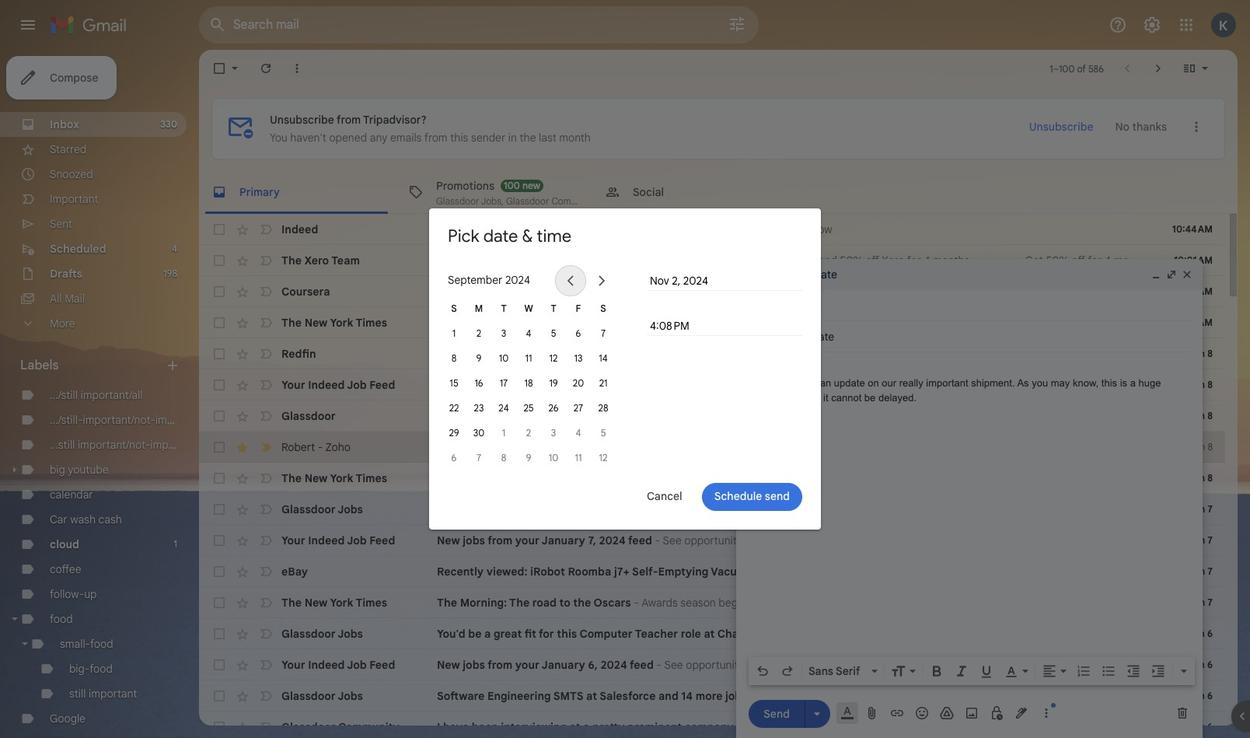 Task type: vqa. For each thing, say whether or not it's contained in the screenshot.
wrote:
no



Task type: describe. For each thing, give the bounding box(es) containing it.
28 sep cell
[[591, 396, 616, 420]]

26 ͏‌ from the left
[[1143, 565, 1146, 579]]

6:06 am
[[1178, 285, 1213, 297]]

14 inside 14 sep cell
[[599, 352, 608, 364]]

24 sep cell
[[492, 396, 516, 420]]

16 row from the top
[[199, 681, 1226, 712]]

labels
[[20, 358, 59, 373]]

40 ﻿͏ from the left
[[944, 222, 944, 236]]

2 horizontal spatial with
[[792, 596, 813, 610]]

21 for 21
[[599, 377, 608, 389]]

the down recently
[[437, 596, 457, 610]]

0 vertical spatial more
[[522, 254, 549, 268]]

the up the redfin at the top left
[[282, 316, 302, 330]]

22
[[449, 402, 459, 413]]

3 jobs from the top
[[338, 689, 363, 703]]

up inside row
[[1221, 254, 1234, 268]]

2 vertical spatial a
[[583, 720, 590, 734]]

39 ﻿͏ from the left
[[942, 222, 942, 236]]

0 horizontal spatial story
[[1165, 316, 1190, 330]]

car wash cash
[[50, 513, 122, 527]]

«
[[567, 274, 574, 287]]

important link
[[50, 192, 98, 206]]

2024 for 7,
[[599, 534, 626, 548]]

4 sep cell
[[516, 321, 541, 346]]

11 row from the top
[[199, 525, 1226, 556]]

6 row from the top
[[199, 369, 1226, 401]]

1 other from the left
[[674, 347, 703, 361]]

feed for 7,
[[629, 534, 653, 548]]

and down now
[[819, 254, 838, 268]]

4 left months
[[1105, 254, 1112, 268]]

7 sep cell
[[591, 321, 616, 346]]

15 sep cell
[[442, 371, 467, 396]]

car
[[50, 513, 67, 527]]

january for new jobs from your january 6, 2024 feed - see opportunities at gategroup, envoy air and din tai fung ‌ ‌ ‌ ‌ ‌ ‌ ‌ ‌ ‌ ‌ ‌ ‌ ‌ ‌ ‌ ‌ ‌ ‌ ‌ ‌ ‌ ‌ ‌ ‌ ‌ ‌ ‌ ‌ ‌ ‌ ‌ ‌ ‌ ‌ ‌ ‌ ‌ ‌ ‌ ‌ ‌ ‌ ‌ ‌ ‌ ‌ ‌ ‌ ‌ ‌ ‌ ‌ ‌ ‌ ‌ ‌ ‌ ‌ ‌ ‌ ‌ ‌ ‌ ‌ ‌ ‌ ‌ ‌ ‌ ‌ ‌
[[542, 658, 586, 672]]

set
[[1203, 254, 1219, 268]]

get
[[1026, 254, 1044, 268]]

gategroup,
[[768, 658, 824, 672]]

t for first t 'column header' from right
[[551, 302, 557, 314]]

and left autism
[[837, 534, 855, 548]]

row containing the xero team
[[199, 245, 1251, 276]]

44 ͏‌ from the left
[[1193, 565, 1196, 579]]

8 oct cell
[[492, 445, 516, 470]]

14 ͏‌ from the left
[[1110, 565, 1112, 579]]

primary
[[240, 185, 280, 199]]

opportunities for gategroup,
[[686, 658, 753, 672]]

7 inside cell
[[477, 452, 482, 463]]

- up gaza,
[[686, 285, 692, 299]]

to right road
[[560, 596, 571, 610]]

13 ͏‌ from the left
[[1107, 565, 1110, 579]]

m column header
[[467, 296, 492, 321]]

and up "prominent"
[[659, 689, 679, 703]]

tours
[[948, 378, 975, 392]]

26 ﻿͏ from the left
[[905, 222, 905, 236]]

irobot
[[531, 565, 565, 579]]

for right 11 sep cell
[[542, 347, 557, 361]]

robert - zoho
[[282, 440, 351, 454]]

you'd for you'd be a great fit for this software engineer role at omega edi! -
[[437, 502, 466, 516]]

32 ﻿͏ from the left
[[922, 222, 922, 236]]

services
[[940, 534, 983, 548]]

youtube
[[68, 463, 109, 477]]

york for the morning: a major trump hearing
[[330, 316, 353, 330]]

29 ﻿͏ from the left
[[914, 222, 914, 236]]

in inside "link"
[[969, 471, 977, 485]]

»
[[599, 274, 605, 287]]

and right globes,
[[913, 596, 932, 610]]

29
[[449, 427, 459, 438]]

feed for 8,
[[630, 378, 654, 392]]

schedule send
[[715, 489, 790, 503]]

48 ͏‌ from the left
[[1204, 565, 1207, 579]]

1 t column header from the left
[[492, 296, 516, 321]]

21 ͏‌ from the left
[[1129, 565, 1132, 579]]

start earning your georgetown degree in 2024 -
[[437, 285, 694, 299]]

- down the teacher
[[657, 658, 662, 672]]

you'd be a great fit for this computer teacher role at challenger school! link
[[437, 626, 1140, 642]]

major
[[520, 316, 550, 330]]

1 ﻿͏ from the left
[[836, 222, 836, 236]]

big-food
[[69, 662, 113, 676]]

continue inside "link"
[[1089, 471, 1133, 485]]

at right 22
[[460, 409, 471, 423]]

to left visit
[[809, 316, 819, 330]]

17
[[500, 377, 508, 389]]

7 inside new jobs from your january 7, 2024 feed - see opportunities at apple, abbott and autism behavior services inc. ‌ ‌ ‌ ‌ ‌ ‌ ‌ ‌ ‌ ‌ ‌ ‌ ‌ ‌ ‌ ‌ ‌ ‌ ‌ ‌ ‌ ‌ ‌ ‌ ‌ ‌ ‌ ‌ ‌ ‌ ‌ ‌ ‌ ‌ ‌ ‌ ‌ ‌ ‌ ‌ ‌ ‌ ‌ ‌ ‌ ‌ ‌ ‌ ‌ ‌ ‌ ‌ ‌ ‌ ‌ ‌ ‌ ‌ ‌ ‌ ‌ ‌ ‌ ‌ ‌ ‌ jan 7
[[1208, 534, 1213, 546]]

and left the am
[[737, 720, 757, 734]]

google link
[[50, 712, 86, 726]]

from up opened on the left
[[337, 113, 361, 127]]

indeed up ebay
[[308, 534, 345, 548]]

2 times from the top
[[356, 471, 387, 485]]

at left the verizon,
[[755, 378, 765, 392]]

food down follow-
[[50, 612, 73, 626]]

0 vertical spatial apply
[[744, 409, 775, 423]]

10 sep cell
[[492, 346, 516, 371]]

your up w
[[510, 285, 534, 299]]

49 ﻿͏ from the left
[[969, 222, 969, 236]]

still inside the job at asml,indeed,captech consulting is still available. apply soon. link
[[668, 409, 687, 423]]

24 inside cell
[[499, 402, 509, 413]]

feed for 6,
[[630, 658, 654, 672]]

20 ͏‌ from the left
[[1126, 565, 1129, 579]]

wash
[[70, 513, 96, 527]]

19 sep cell
[[541, 371, 566, 396]]

26 sep cell
[[541, 396, 566, 420]]

glassdoor jobs for jan 6
[[282, 627, 363, 641]]

25 sep cell
[[516, 396, 541, 420]]

the new york times for the morning: the road to the oscars
[[282, 596, 387, 610]]

inbox link
[[50, 117, 79, 131]]

drafts
[[50, 267, 83, 281]]

food up big-food
[[90, 637, 113, 651]]

14 not important switch from the top
[[258, 657, 274, 673]]

34 ﻿͏ from the left
[[928, 222, 928, 236]]

toggle split pane mode image
[[1182, 61, 1198, 76]]

to up 'artificial'
[[729, 440, 739, 454]]

14 sep cell
[[591, 346, 616, 371]]

t for 1st t 'column header' from left
[[501, 302, 507, 314]]

in right visit
[[844, 316, 853, 330]]

1 horizontal spatial a
[[510, 316, 517, 330]]

from up viewed:
[[488, 534, 513, 548]]

1 50% from the left
[[840, 254, 863, 268]]

in down give it another look ͏‌ ͏‌ ͏‌ ͏‌ ͏‌ ͏‌ ͏‌ ͏‌ ͏‌ ͏‌ ͏‌ ͏‌ ͏‌ ͏‌ ͏‌ ͏‌ ͏‌ ͏‌ ͏‌ ͏‌ ͏‌ ͏‌ ͏‌ ͏‌ ͏‌ ͏‌ ͏‌ ͏‌ ͏‌ ͏‌ ͏‌ ͏‌ ͏‌ ͏‌ ͏‌ ͏‌ ͏‌ ͏‌ ͏‌ ͏‌ ͏‌ ͏‌ ͏‌ ͏‌ ͏‌ ͏‌ ͏‌ ͏‌ ͏‌ ͏‌ ͏‌ ͏‌ ͏‌ ͏‌ ͏‌ ͏‌ ͏‌ ͏‌ ͏‌ ͏‌
[[1086, 596, 1094, 610]]

1 sep cell
[[442, 321, 467, 346]]

row containing coursera
[[199, 276, 1226, 307]]

1 vertical spatial apply
[[905, 689, 936, 703]]

52 ﻿͏ from the left
[[978, 222, 978, 236]]

2 healthcare from the left
[[702, 222, 755, 236]]

settings image
[[1143, 16, 1162, 34]]

21 ﻿͏ from the left
[[891, 222, 891, 236]]

30 ͏‌ from the left
[[1154, 565, 1157, 579]]

food inside row
[[475, 441, 494, 453]]

2 vertical spatial view
[[1060, 596, 1083, 610]]

and left 52
[[738, 316, 756, 330]]

the down robert on the left
[[282, 471, 302, 485]]

jobs for jan 6
[[338, 627, 363, 641]]

out
[[657, 222, 673, 236]]

1 vertical spatial more
[[696, 689, 723, 703]]

10 row from the top
[[199, 494, 1226, 525]]

available.
[[690, 409, 741, 423]]

23
[[474, 402, 484, 413]]

35 ﻿͏ from the left
[[930, 222, 930, 236]]

16 ﻿͏ from the left
[[877, 222, 877, 236]]

tab list containing promotions
[[199, 170, 1238, 214]]

labels heading
[[20, 358, 165, 373]]

37 ﻿͏ from the left
[[936, 222, 936, 236]]

and right air
[[874, 658, 893, 672]]

at right smts
[[587, 689, 597, 703]]

56 ͏‌ from the left
[[1227, 565, 1229, 579]]

fung
[[931, 658, 956, 672]]

cloud link
[[50, 537, 79, 551]]

this down 11 oct cell
[[557, 502, 577, 516]]

fierce.
[[1026, 596, 1058, 610]]

globes.
[[903, 471, 940, 485]]

15 not important switch from the top
[[258, 688, 274, 704]]

in right the am
[[785, 720, 794, 734]]

new
[[523, 179, 541, 191]]

57 ͏‌ from the left
[[1229, 565, 1232, 579]]

2 the new york times from the top
[[282, 471, 387, 485]]

0 vertical spatial is
[[656, 409, 665, 423]]

computer
[[580, 627, 633, 641]]

28
[[599, 402, 609, 413]]

8 sep cell
[[442, 346, 467, 371]]

older image
[[1151, 61, 1167, 76]]

2 50% from the left
[[1046, 254, 1069, 268]]

check out local healthcare jobs hiring now ﻿͏ ﻿͏ ﻿͏ ﻿͏ ﻿͏ ﻿͏ ﻿͏ ﻿͏ ﻿͏ ﻿͏ ﻿͏ ﻿͏ ﻿͏ ﻿͏ ﻿͏ ﻿͏ ﻿͏ ﻿͏ ﻿͏ ﻿͏ ﻿͏ ﻿͏ ﻿͏ ﻿͏ ﻿͏ ﻿͏ ﻿͏ ﻿͏ ﻿͏ ﻿͏ ﻿͏ ﻿͏ ﻿͏ ﻿͏ ﻿͏ ﻿͏ ﻿͏ ﻿͏ ﻿͏ ﻿͏ ﻿͏ ﻿͏ ﻿͏ ﻿͏ ﻿͏ ﻿͏ ﻿͏ ﻿͏ ﻿͏ ﻿͏ ﻿͏ ﻿͏ ﻿͏
[[623, 222, 981, 236]]

18
[[525, 377, 533, 389]]

for left months.
[[907, 254, 922, 268]]

7 ͏‌ from the left
[[1090, 565, 1093, 579]]

18 ﻿͏ from the left
[[883, 222, 883, 236]]

in inside unsubscribe from tripadvisor? you haven't opened any emails from this sender in the last month
[[509, 131, 517, 145]]

times for the morning: the road to the oscars
[[356, 596, 387, 610]]

1 not important switch from the top
[[258, 222, 274, 237]]

11 for 11 oct cell
[[575, 452, 582, 463]]

4 not important switch from the top
[[258, 315, 274, 331]]

intelligence
[[765, 471, 821, 485]]

your indeed job feed for new jobs from your january 7, 2024 feed
[[282, 534, 395, 548]]

morning: for the
[[460, 596, 507, 610]]

2 oct cell
[[516, 420, 541, 445]]

new jobs from your january 7, 2024 feed - see opportunities at apple, abbott and autism behavior services inc. ‌ ‌ ‌ ‌ ‌ ‌ ‌ ‌ ‌ ‌ ‌ ‌ ‌ ‌ ‌ ‌ ‌ ‌ ‌ ‌ ‌ ‌ ‌ ‌ ‌ ‌ ‌ ‌ ‌ ‌ ‌ ‌ ‌ ‌ ‌ ‌ ‌ ‌ ‌ ‌ ‌ ‌ ‌ ‌ ‌ ‌ ‌ ‌ ‌ ‌ ‌ ‌ ‌ ‌ ‌ ‌ ‌ ‌ ‌ ‌ ‌ ‌ ‌ ‌ ‌ ‌ jan 7
[[437, 534, 1213, 548]]

ukraine
[[697, 316, 735, 330]]

from up engineering
[[488, 658, 513, 672]]

it
[[1002, 565, 1008, 579]]

indeed down the redfin at the top left
[[308, 378, 345, 392]]

0 horizontal spatial main
[[1138, 316, 1162, 330]]

glassdoor jobs for jan 7
[[282, 502, 363, 516]]

w column header
[[516, 296, 541, 321]]

less stress and more control with xero
[[437, 254, 643, 268]]

46 ﻿͏ from the left
[[961, 222, 961, 236]]

23 sep cell
[[467, 396, 492, 420]]

the left 2 sep cell
[[437, 316, 457, 330]]

more button
[[0, 311, 187, 336]]

2 for 2 sep cell
[[477, 327, 482, 339]]

6 not important switch from the top
[[258, 377, 274, 393]]

6‑figure
[[471, 222, 514, 236]]

1 off from the left
[[724, 254, 738, 268]]

this right did on the left bottom
[[545, 440, 563, 454]]

21 for 21 top 6‑figure jobs in healthcare
[[437, 222, 448, 236]]

din
[[896, 658, 912, 672]]

2024 for 8,
[[601, 378, 627, 392]]

1 horizontal spatial salesforce
[[674, 440, 726, 454]]

22 sep cell
[[442, 396, 467, 420]]

10 for 10 sep cell
[[499, 352, 509, 364]]

row containing ebay
[[199, 556, 1241, 587]]

row containing glassdoor
[[199, 401, 1226, 432]]

at up san
[[755, 658, 765, 672]]

3 glassdoor from the top
[[282, 627, 336, 641]]

Time field
[[649, 317, 801, 334]]

7 ﻿͏ from the left
[[852, 222, 852, 236]]

the morning: the road to the oscars - awards season begins tonight with the golden globes, and the competition is fierce. view in browser|nytimes.com continue 
[[437, 596, 1251, 610]]

did
[[527, 440, 542, 454]]

been
[[472, 720, 498, 734]]

important/all
[[81, 388, 143, 402]]

12 not important switch from the top
[[258, 595, 274, 611]]

5 oct cell
[[591, 420, 616, 445]]

be for you'd be a great fit for this computer teacher role at challenger school!
[[468, 627, 482, 641]]

golden inside plus, israel, artificial intelligence and the golden globes. view in browser|nytimes.com continue reading the main story a "link"
[[865, 471, 900, 485]]

jobs for jan 7
[[338, 502, 363, 516]]

39 ͏‌ from the left
[[1179, 565, 1182, 579]]

a for you'd be a great fit for this computer teacher role at challenger school!
[[485, 627, 491, 641]]

19 ͏‌ from the left
[[1124, 565, 1126, 579]]

18 ͏‌ from the left
[[1121, 565, 1124, 579]]

look
[[1053, 565, 1073, 579]]

the morning: a major trump hearing
[[437, 316, 630, 330]]

plus, israel, artificial intelligence and the golden globes. view in browser|nytimes.com continue reading the main story a link
[[437, 471, 1251, 486]]

1 for 1 sep cell
[[453, 327, 456, 339]]

globes,
[[873, 596, 911, 610]]

free
[[1175, 254, 1201, 268]]

row containing glassdoor community
[[199, 712, 1226, 738]]

school!
[[778, 627, 818, 641]]

25 ͏‌ from the left
[[1140, 565, 1143, 579]]

job at asml,indeed,captech consulting is still available. apply soon.
[[437, 409, 807, 423]]

from right emails
[[424, 131, 448, 145]]

your for 7,
[[516, 534, 540, 548]]

2 sep cell
[[467, 321, 492, 346]]

see for 7,
[[663, 534, 682, 548]]

9 ﻿͏ from the left
[[858, 222, 858, 236]]

another
[[1011, 565, 1050, 579]]

refresh image
[[258, 61, 274, 76]]

view inside plus, israel, artificial intelligence and the golden globes. view in browser|nytimes.com continue reading the main story a "link"
[[943, 471, 966, 485]]

oscars
[[594, 596, 631, 610]]

11 ﻿͏ from the left
[[863, 222, 863, 236]]

1 vertical spatial golden
[[835, 596, 870, 610]]

31 ﻿͏ from the left
[[919, 222, 919, 236]]

plus, for plus, gaza, ukraine and 52 places to visit in 2024. view in browser|nytimes.com continue reading the main story ad january 
[[641, 316, 664, 330]]

important
[[50, 192, 98, 206]]

labels navigation
[[0, 50, 204, 738]]

why did this company switch from salesforce to zoho crm?
[[502, 440, 799, 454]]

for down 10 oct cell on the left bottom of page
[[539, 502, 554, 516]]

row containing redfin
[[199, 338, 1226, 369]]

from right switch
[[648, 440, 672, 454]]

0 horizontal spatial view
[[886, 316, 909, 330]]

0 vertical spatial reading
[[1079, 316, 1116, 330]]

home
[[510, 347, 539, 361]]

11 for 11 sep cell
[[525, 352, 532, 364]]

robert
[[282, 440, 315, 454]]

10 oct cell
[[541, 445, 566, 470]]

0 vertical spatial see
[[664, 378, 683, 392]]

27 ͏‌ from the left
[[1146, 565, 1149, 579]]

2 vertical spatial important
[[89, 687, 137, 701]]

start for start the year off with less stress and 50% off xero for 4 months. ‌ ‌ ‌ ‌ ‌ ‌ ‌ ‌ ‌ ‌ ‌ ‌ ‌ ‌ ‌ ‌ ‌ ‌ get 50% off for 4 months and free set up sup
[[653, 254, 678, 268]]

4 glassdoor from the top
[[282, 689, 336, 703]]

- right final...
[[853, 720, 858, 734]]

11 not important switch from the top
[[258, 564, 274, 579]]

engineer
[[630, 502, 677, 516]]

24 ﻿͏ from the left
[[900, 222, 900, 236]]

2 s column header from the left
[[591, 296, 616, 321]]

season
[[681, 596, 716, 610]]

story inside "link"
[[1222, 471, 1247, 485]]

43 ͏‌ from the left
[[1190, 565, 1193, 579]]

now.
[[938, 689, 965, 703]]

12 ͏‌ from the left
[[1104, 565, 1107, 579]]

starred link
[[50, 142, 87, 156]]

advanced search options image
[[722, 9, 753, 40]]

0 horizontal spatial with
[[592, 254, 616, 268]]

and left free
[[1154, 254, 1173, 268]]

at down smts
[[570, 720, 581, 734]]

indeed up the xero team
[[282, 222, 318, 236]]

september 2024 row
[[442, 264, 616, 296]]

at left apple,
[[754, 534, 764, 548]]

emptying
[[658, 565, 709, 579]]

41 ͏‌ from the left
[[1185, 565, 1188, 579]]

2024 for in
[[657, 285, 684, 299]]

- left awards
[[634, 596, 639, 610]]

big-
[[69, 662, 90, 676]]

3 feed from the top
[[370, 658, 395, 672]]

to right similar
[[795, 347, 806, 361]]

14 row from the top
[[199, 618, 1226, 649]]

search mail image
[[204, 11, 232, 39]]

4 left months.
[[924, 254, 931, 268]]

the up coursera
[[282, 254, 302, 268]]

60 ͏‌ from the left
[[1238, 565, 1241, 579]]

3 xero from the left
[[882, 254, 905, 268]]

16
[[475, 377, 484, 389]]

you
[[270, 131, 288, 145]]

36 ﻿͏ from the left
[[933, 222, 933, 236]]

cloud inside labels navigation
[[50, 537, 79, 551]]

2 you from the left
[[874, 347, 892, 361]]

this left computer
[[557, 627, 577, 641]]

google
[[50, 712, 86, 726]]

9 oct cell
[[516, 445, 541, 470]]

in right degree
[[644, 285, 654, 299]]

tonight
[[755, 596, 790, 610]]

41 ﻿͏ from the left
[[947, 222, 947, 236]]

roomba
[[568, 565, 612, 579]]

at down season
[[704, 627, 715, 641]]

your for new jobs from your january 8, 2024 feed
[[282, 378, 305, 392]]

- right robert on the left
[[318, 440, 323, 454]]

36 ͏‌ from the left
[[1171, 565, 1174, 579]]

51 ͏‌ from the left
[[1213, 565, 1216, 579]]

1 horizontal spatial with
[[741, 254, 761, 268]]

6 oct cell
[[442, 445, 467, 470]]

start the year off with less stress and 50% off xero for 4 months. ‌ ‌ ‌ ‌ ‌ ‌ ‌ ‌ ‌ ‌ ‌ ‌ ‌ ‌ ‌ ‌ ‌ ‌ get 50% off for 4 months and free set up sup
[[653, 254, 1251, 268]]

a inside "link"
[[1249, 471, 1251, 485]]

food up "still important" "link"
[[90, 662, 113, 676]]

primary tab
[[199, 170, 394, 214]]

tripadvisor?
[[363, 113, 427, 127]]

in right &
[[542, 222, 552, 236]]

big youtube
[[50, 463, 109, 477]]

sender
[[471, 131, 506, 145]]

see for 6,
[[665, 658, 683, 672]]

45 ﻿͏ from the left
[[958, 222, 958, 236]]

12 oct cell
[[591, 445, 616, 470]]

7 oct cell
[[467, 445, 492, 470]]

cloud inside row
[[440, 441, 464, 453]]

the left road
[[510, 596, 530, 610]]

important/not- for .../still-
[[83, 413, 155, 427]]

3 for 3 oct cell
[[551, 427, 556, 438]]

4 inside cell
[[576, 427, 581, 438]]

all
[[50, 292, 62, 306]]

0 vertical spatial continue
[[1032, 316, 1076, 330]]

0 vertical spatial have
[[894, 347, 918, 361]]

time
[[537, 226, 572, 247]]

4 inside cell
[[526, 327, 532, 339]]

challenger
[[718, 627, 776, 641]]

55 ͏‌ from the left
[[1224, 565, 1227, 579]]

6 ͏‌ from the left
[[1087, 565, 1090, 579]]

3 your indeed job feed from the top
[[282, 658, 395, 672]]

1 jan 6 from the top
[[1189, 628, 1213, 639]]

25 ﻿͏ from the left
[[902, 222, 903, 236]]

12 for 12 sep cell
[[550, 352, 558, 364]]

3 sep cell
[[492, 321, 516, 346]]

in right "2024."
[[911, 316, 920, 330]]

for right ca
[[861, 689, 877, 703]]

50 ͏‌ from the left
[[1210, 565, 1213, 579]]

row containing robert - zoho
[[199, 432, 1226, 463]]

0 vertical spatial company
[[566, 440, 611, 454]]



Task type: locate. For each thing, give the bounding box(es) containing it.
jan 7 for you'd be a great fit for this software engineer role at omega edi! -
[[1189, 503, 1213, 515]]

1 you from the left
[[560, 347, 579, 361]]

1 vertical spatial great
[[494, 627, 522, 641]]

34 ͏‌ from the left
[[1165, 565, 1168, 579]]

8 ͏‌ from the left
[[1093, 565, 1096, 579]]

teacher
[[635, 627, 678, 641]]

fit down road
[[525, 627, 537, 641]]

2 york from the top
[[330, 471, 353, 485]]

1 horizontal spatial healthcare
[[702, 222, 755, 236]]

jan 7 for the morning: the road to the oscars - awards season begins tonight with the golden globes, and the competition is fierce. view in browser|nytimes.com continue 
[[1189, 597, 1213, 608]]

browser|nytimes.com inside "link"
[[980, 471, 1086, 485]]

24 down gaza,
[[658, 347, 671, 361]]

16 not important switch from the top
[[258, 719, 274, 735]]

you'd be a great fit for this software engineer role at omega edi! -
[[437, 502, 789, 516]]

your for new jobs from your january 7, 2024 feed
[[282, 534, 305, 548]]

j7+
[[614, 565, 630, 579]]

1 inside labels navigation
[[174, 538, 177, 550]]

feed up consulting
[[630, 378, 654, 392]]

times for the morning: a major trump hearing
[[356, 316, 387, 330]]

and right intelligence
[[824, 471, 843, 485]]

2 zoho from the left
[[742, 440, 767, 454]]

glassdoor left community
[[282, 720, 336, 734]]

and right $659k,
[[635, 347, 655, 361]]

other down gaza,
[[674, 347, 703, 361]]

1 vertical spatial browser|nytimes.com
[[980, 471, 1086, 485]]

feed up self-
[[629, 534, 653, 548]]

1 horizontal spatial 11
[[575, 452, 582, 463]]

january for new jobs from your january 7, 2024 feed - see opportunities at apple, abbott and autism behavior services inc. ‌ ‌ ‌ ‌ ‌ ‌ ‌ ‌ ‌ ‌ ‌ ‌ ‌ ‌ ‌ ‌ ‌ ‌ ‌ ‌ ‌ ‌ ‌ ‌ ‌ ‌ ‌ ‌ ‌ ‌ ‌ ‌ ‌ ‌ ‌ ‌ ‌ ‌ ‌ ‌ ‌ ‌ ‌ ‌ ‌ ‌ ‌ ‌ ‌ ‌ ‌ ‌ ‌ ‌ ‌ ‌ ‌ ‌ ‌ ‌ ‌ ‌ ‌ ‌ ‌ ‌ jan 7
[[542, 534, 586, 548]]

53 ͏‌ from the left
[[1218, 565, 1221, 579]]

21 left top
[[437, 222, 448, 236]]

0 vertical spatial view
[[886, 316, 909, 330]]

with up » button
[[592, 254, 616, 268]]

row down software engineering smts at salesforce and 14 more jobs in san francisco, ca for you. apply now. -
[[199, 712, 1226, 738]]

21 inside cell
[[599, 377, 608, 389]]

7 not important switch from the top
[[258, 408, 274, 424]]

0 horizontal spatial salesforce
[[600, 689, 656, 703]]

3 times from the top
[[356, 596, 387, 610]]

your indeed job feed up ebay
[[282, 534, 395, 548]]

is up the why did this company switch from salesforce to zoho crm?
[[656, 409, 665, 423]]

0 vertical spatial plus,
[[641, 316, 664, 330]]

﻿͏
[[836, 222, 836, 236], [838, 222, 838, 236], [841, 222, 841, 236], [844, 222, 844, 236], [847, 222, 847, 236], [850, 222, 850, 236], [852, 222, 852, 236], [855, 222, 855, 236], [858, 222, 858, 236], [861, 222, 861, 236], [863, 222, 863, 236], [866, 222, 866, 236], [869, 222, 869, 236], [872, 222, 872, 236], [875, 222, 875, 236], [877, 222, 877, 236], [880, 222, 880, 236], [883, 222, 883, 236], [886, 222, 886, 236], [889, 222, 889, 236], [891, 222, 891, 236], [894, 222, 894, 236], [897, 222, 897, 236], [900, 222, 900, 236], [902, 222, 903, 236], [905, 222, 905, 236], [908, 222, 908, 236], [911, 222, 911, 236], [914, 222, 914, 236], [916, 222, 916, 236], [919, 222, 919, 236], [922, 222, 922, 236], [925, 222, 925, 236], [928, 222, 928, 236], [930, 222, 930, 236], [933, 222, 933, 236], [936, 222, 936, 236], [939, 222, 939, 236], [942, 222, 942, 236], [944, 222, 944, 236], [947, 222, 947, 236], [950, 222, 950, 236], [953, 222, 953, 236], [955, 222, 955, 236], [958, 222, 958, 236], [961, 222, 961, 236], [964, 222, 964, 236], [967, 222, 967, 236], [969, 222, 969, 236], [972, 222, 972, 236], [975, 222, 975, 236], [978, 222, 978, 236], [981, 222, 981, 236]]

row up begins at the bottom right of the page
[[199, 556, 1241, 587]]

at down 6 sep cell
[[582, 347, 593, 361]]

1 horizontal spatial 3
[[551, 427, 556, 438]]

2024.
[[855, 316, 883, 330]]

important because it matched one of your importance filters. switch
[[258, 439, 274, 455]]

the
[[520, 131, 536, 145], [680, 254, 697, 268], [1119, 316, 1135, 330], [846, 471, 862, 485], [1176, 471, 1192, 485], [573, 596, 591, 610], [816, 596, 832, 610], [935, 596, 951, 610], [797, 720, 815, 734]]

1 jan 7 from the top
[[1189, 503, 1213, 515]]

promotions, 100 new messages, tab
[[396, 170, 592, 214]]

glassdoor community
[[282, 720, 400, 734]]

4 ͏‌ from the left
[[1082, 565, 1085, 579]]

you'd down recently
[[437, 627, 466, 641]]

be for you'd be a great fit for this software engineer role at omega edi! -
[[468, 502, 482, 516]]

16 sep cell
[[467, 371, 492, 396]]

45 ͏‌ from the left
[[1196, 565, 1199, 579]]

local
[[676, 222, 700, 236]]

this inside unsubscribe from tripadvisor? you haven't opened any emails from this sender in the last month
[[451, 131, 469, 145]]

now
[[812, 222, 833, 236]]

10 ﻿͏ from the left
[[861, 222, 861, 236]]

grid containing s
[[442, 296, 616, 470]]

13 sep cell
[[566, 346, 591, 371]]

Date field
[[649, 272, 801, 289]]

a down viewed:
[[485, 627, 491, 641]]

pick date & time heading
[[448, 226, 572, 247]]

1 horizontal spatial s column header
[[591, 296, 616, 321]]

israel,
[[690, 471, 719, 485]]

11
[[525, 352, 532, 364], [575, 452, 582, 463]]

1 healthcare from the left
[[555, 222, 612, 236]]

0 vertical spatial morning:
[[460, 316, 507, 330]]

10 for 10 oct cell on the left bottom of page
[[549, 452, 559, 463]]

7,
[[588, 534, 596, 548]]

ad
[[1192, 316, 1206, 330]]

pretty
[[593, 720, 625, 734]]

1 horizontal spatial i
[[760, 720, 763, 734]]

33 ﻿͏ from the left
[[925, 222, 925, 236]]

1 horizontal spatial 9
[[526, 452, 532, 463]]

0 vertical spatial salesforce
[[674, 440, 726, 454]]

2 vertical spatial times
[[356, 596, 387, 610]]

0 vertical spatial york
[[330, 316, 353, 330]]

your indeed job feed for new jobs from your january 8, 2024 feed
[[282, 378, 395, 392]]

asml,indeed,captech
[[473, 409, 594, 423]]

6 sep cell
[[566, 321, 591, 346]]

s for 2nd 's' column header from left
[[601, 302, 606, 314]]

1 horizontal spatial t column header
[[541, 296, 566, 321]]

2024 inside the pick date & time dialog
[[506, 273, 531, 287]]

main content
[[199, 50, 1251, 738]]

healthcare
[[555, 222, 612, 236], [702, 222, 755, 236]]

3 the new york times from the top
[[282, 596, 387, 610]]

1 vertical spatial jan 7
[[1189, 565, 1213, 577]]

9 not important switch from the top
[[258, 502, 274, 517]]

42 ﻿͏ from the left
[[950, 222, 950, 236]]

unsubscribe
[[270, 113, 334, 127]]

salesforce up israel, at the bottom of the page
[[674, 440, 726, 454]]

plus, for plus, israel, artificial intelligence and the golden globes. view in browser|nytimes.com continue reading the main story a
[[664, 471, 687, 485]]

i left the am
[[760, 720, 763, 734]]

2 you'd from the top
[[437, 627, 466, 641]]

still inside labels navigation
[[69, 687, 86, 701]]

continue
[[1032, 316, 1076, 330], [1089, 471, 1133, 485], [1206, 596, 1250, 610]]

1 oct cell
[[492, 420, 516, 445]]

row up year
[[199, 214, 1226, 245]]

awards
[[642, 596, 678, 610]]

2 not important switch from the top
[[258, 253, 274, 268]]

17 sep cell
[[492, 371, 516, 396]]

1 vertical spatial be
[[468, 627, 482, 641]]

0 vertical spatial browser|nytimes.com
[[923, 316, 1029, 330]]

less
[[437, 254, 461, 268]]

see up 'emptying'
[[663, 534, 682, 548]]

30
[[473, 427, 485, 438]]

w
[[525, 302, 533, 314]]

...still
[[50, 438, 75, 452]]

2 vertical spatial a
[[1249, 471, 1251, 485]]

great down 8 oct cell
[[494, 502, 522, 516]]

still down big-
[[69, 687, 86, 701]]

2 vertical spatial continue
[[1206, 596, 1250, 610]]

1 row from the top
[[199, 214, 1226, 245]]

24 ͏‌ from the left
[[1137, 565, 1140, 579]]

not important switch
[[258, 222, 274, 237], [258, 253, 274, 268], [258, 284, 274, 299], [258, 315, 274, 331], [258, 346, 274, 362], [258, 377, 274, 393], [258, 408, 274, 424], [258, 471, 274, 486], [258, 502, 274, 517], [258, 533, 274, 548], [258, 564, 274, 579], [258, 595, 274, 611], [258, 626, 274, 642], [258, 657, 274, 673], [258, 688, 274, 704], [258, 719, 274, 735]]

10 ͏‌ from the left
[[1098, 565, 1101, 579]]

15 ͏‌ from the left
[[1112, 565, 1115, 579]]

great for you'd be a great fit for this software engineer role at omega edi! -
[[494, 502, 522, 516]]

5 ﻿͏ from the left
[[847, 222, 847, 236]]

14 inside row
[[682, 689, 693, 703]]

12 inside cell
[[599, 452, 608, 463]]

2 inside cell
[[477, 327, 482, 339]]

2 be from the top
[[468, 627, 482, 641]]

scheduled link
[[50, 242, 106, 256]]

2 for the 2 oct cell
[[526, 427, 531, 438]]

main menu image
[[19, 16, 37, 34]]

similar
[[759, 347, 793, 361]]

1 horizontal spatial 5
[[601, 427, 606, 438]]

main inside plus, israel, artificial intelligence and the golden globes. view in browser|nytimes.com continue reading the main story a "link"
[[1195, 471, 1219, 485]]

3 off from the left
[[1072, 254, 1086, 268]]

role for teacher
[[681, 627, 701, 641]]

software up the been
[[437, 689, 485, 703]]

2 vertical spatial feed
[[370, 658, 395, 672]]

11 sep cell
[[516, 346, 541, 371]]

send
[[765, 489, 790, 503]]

off right year
[[724, 254, 738, 268]]

0 vertical spatial your indeed job feed
[[282, 378, 395, 392]]

9 inside 'cell'
[[526, 452, 532, 463]]

- down engineer
[[655, 534, 660, 548]]

row down israel, at the bottom of the page
[[199, 494, 1226, 525]]

follow-up link
[[50, 587, 97, 601]]

0 horizontal spatial is
[[656, 409, 665, 423]]

1 vertical spatial see
[[663, 534, 682, 548]]

1 vertical spatial software
[[437, 689, 485, 703]]

homes
[[838, 347, 871, 361]]

0 horizontal spatial xero
[[304, 254, 329, 268]]

your indeed job feed down the redfin at the top left
[[282, 378, 395, 392]]

plus, inside plus, israel, artificial intelligence and the golden globes. view in browser|nytimes.com continue reading the main story a "link"
[[664, 471, 687, 485]]

row up the updates
[[199, 307, 1251, 338]]

- right edi!
[[782, 502, 787, 516]]

1 zoho from the left
[[326, 440, 351, 454]]

2 i from the left
[[760, 720, 763, 734]]

5 for 5 oct cell on the left bottom of the page
[[601, 427, 606, 438]]

reading
[[1079, 316, 1116, 330], [1136, 471, 1173, 485]]

row
[[199, 214, 1226, 245], [199, 245, 1251, 276], [199, 276, 1226, 307], [199, 307, 1251, 338], [199, 338, 1226, 369], [199, 369, 1226, 401], [199, 401, 1226, 432], [199, 432, 1226, 463], [199, 463, 1251, 494], [199, 494, 1226, 525], [199, 525, 1226, 556], [199, 556, 1241, 587], [199, 587, 1251, 618], [199, 618, 1226, 649], [199, 649, 1226, 681], [199, 681, 1226, 712], [199, 712, 1226, 738]]

5 glassdoor from the top
[[282, 720, 336, 734]]

0 horizontal spatial other
[[674, 347, 703, 361]]

1 vertical spatial company
[[685, 720, 734, 734]]

0 horizontal spatial 12
[[550, 352, 558, 364]]

healthcare up the control
[[555, 222, 612, 236]]

0 vertical spatial opportunities
[[686, 378, 752, 392]]

1 horizontal spatial 24
[[658, 347, 671, 361]]

and left the big
[[887, 378, 906, 392]]

big-food link
[[69, 662, 113, 676]]

s column header
[[442, 296, 467, 321], [591, 296, 616, 321]]

0 horizontal spatial software
[[437, 689, 485, 703]]

2 vertical spatial browser|nytimes.com
[[1097, 596, 1203, 610]]

0 vertical spatial 9
[[476, 352, 482, 364]]

role down israel, at the bottom of the page
[[680, 502, 700, 516]]

48 ﻿͏ from the left
[[967, 222, 967, 236]]

28 ﻿͏ from the left
[[911, 222, 911, 236]]

5 for 5 sep cell
[[551, 327, 556, 339]]

have left the been
[[443, 720, 469, 734]]

0 horizontal spatial s column header
[[442, 296, 467, 321]]

snoozed link
[[50, 167, 93, 181]]

reading inside "link"
[[1136, 471, 1173, 485]]

1 vertical spatial 10
[[549, 452, 559, 463]]

5 inside cell
[[551, 327, 556, 339]]

1 jobs from the top
[[338, 502, 363, 516]]

2 stress from the left
[[786, 254, 816, 268]]

a for you'd be a great fit for this software engineer role at omega edi! -
[[485, 502, 491, 516]]

salesforce up pretty
[[600, 689, 656, 703]]

29 ͏‌ from the left
[[1151, 565, 1154, 579]]

important for ...still important/not-important
[[150, 438, 199, 452]]

inc.
[[985, 534, 1003, 548]]

1 vertical spatial a
[[437, 347, 445, 361]]

food link
[[50, 612, 73, 626]]

feed for new jobs from your january 7, 2024 feed
[[370, 534, 395, 548]]

1 vertical spatial plus,
[[664, 471, 687, 485]]

envoy
[[826, 658, 856, 672]]

0 horizontal spatial t
[[501, 302, 507, 314]]

coursera
[[282, 285, 330, 299]]

3 inside 3 oct cell
[[551, 427, 556, 438]]

4 oct cell
[[566, 420, 591, 445]]

georgetown
[[537, 285, 602, 299]]

more down &
[[522, 254, 549, 268]]

4
[[172, 243, 177, 254], [924, 254, 931, 268], [1105, 254, 1112, 268], [526, 327, 532, 339], [576, 427, 581, 438]]

vacuum
[[711, 565, 754, 579]]

aya
[[809, 378, 827, 392]]

2 horizontal spatial 1
[[502, 427, 506, 438]]

5 inside cell
[[601, 427, 606, 438]]

golden down certified
[[835, 596, 870, 610]]

s for 2nd 's' column header from the right
[[451, 302, 457, 314]]

23 ﻿͏ from the left
[[897, 222, 897, 236]]

0 horizontal spatial stress
[[464, 254, 497, 268]]

from right 16
[[488, 378, 513, 392]]

f column header
[[566, 296, 591, 321]]

social tab
[[593, 170, 789, 214]]

1 vertical spatial have
[[443, 720, 469, 734]]

inbox tip region
[[212, 98, 1226, 159]]

1 horizontal spatial s
[[601, 302, 606, 314]]

1 horizontal spatial stress
[[786, 254, 816, 268]]

51 ﻿͏ from the left
[[975, 222, 975, 236]]

this left the sender in the left of the page
[[451, 131, 469, 145]]

off
[[724, 254, 738, 268], [866, 254, 880, 268], [1072, 254, 1086, 268]]

1 horizontal spatial reading
[[1136, 471, 1173, 485]]

12 sep cell
[[541, 346, 566, 371]]

cloud down 29
[[440, 441, 464, 453]]

0 horizontal spatial apply
[[744, 409, 775, 423]]

2024 right 6,
[[601, 658, 627, 672]]

7 inside cell
[[601, 327, 606, 339]]

the new york times down ebay
[[282, 596, 387, 610]]

9 for 9 sep cell
[[476, 352, 482, 364]]

off right get
[[1072, 254, 1086, 268]]

3 glassdoor jobs from the top
[[282, 689, 363, 703]]

2 jan 7 from the top
[[1189, 565, 1213, 577]]

the down ebay
[[282, 596, 302, 610]]

.../still-important/not-important
[[50, 413, 204, 427]]

still
[[668, 409, 687, 423], [69, 687, 86, 701]]

14
[[599, 352, 608, 364], [682, 689, 693, 703]]

all mail link
[[50, 292, 85, 306]]

in left san
[[751, 689, 760, 703]]

9 sep cell
[[467, 346, 492, 371]]

morning:
[[460, 316, 507, 330], [460, 596, 507, 610]]

soon.
[[777, 409, 807, 423]]

and inside "link"
[[824, 471, 843, 485]]

important for .../still-important/not-important
[[155, 413, 204, 427]]

- right robot
[[841, 565, 846, 579]]

1 horizontal spatial have
[[894, 347, 918, 361]]

1 vertical spatial the new york times
[[282, 471, 387, 485]]

32 ͏‌ from the left
[[1160, 565, 1163, 579]]

3 oct cell
[[541, 420, 566, 445]]

the inside unsubscribe from tripadvisor? you haven't opened any emails from this sender in the last month
[[520, 131, 536, 145]]

new jobs from your january 6, 2024 feed - see opportunities at gategroup, envoy air and din tai fung ‌ ‌ ‌ ‌ ‌ ‌ ‌ ‌ ‌ ‌ ‌ ‌ ‌ ‌ ‌ ‌ ‌ ‌ ‌ ‌ ‌ ‌ ‌ ‌ ‌ ‌ ‌ ‌ ‌ ‌ ‌ ‌ ‌ ‌ ‌ ‌ ‌ ‌ ‌ ‌ ‌ ‌ ‌ ‌ ‌ ‌ ‌ ‌ ‌ ‌ ‌ ‌ ‌ ‌ ‌ ‌ ‌ ‌ ‌ ‌ ‌ ‌ ‌ ‌ ‌ ‌ ‌ ‌ ‌ ‌ ‌
[[437, 658, 1154, 672]]

1 glassdoor from the top
[[282, 409, 336, 423]]

stress up september
[[464, 254, 497, 268]]

up inside labels navigation
[[84, 587, 97, 601]]

10:44 am
[[1173, 223, 1213, 235]]

9 left city
[[476, 352, 482, 364]]

11 ͏‌ from the left
[[1101, 565, 1104, 579]]

recently viewed: irobot roomba j7+ self-emptying vacuum cleaning robot - certified refurbished!
[[437, 565, 967, 579]]

10 not important switch from the top
[[258, 533, 274, 548]]

jan inside new jobs from your january 7, 2024 feed - see opportunities at apple, abbott and autism behavior services inc. ‌ ‌ ‌ ‌ ‌ ‌ ‌ ‌ ‌ ‌ ‌ ‌ ‌ ‌ ‌ ‌ ‌ ‌ ‌ ‌ ‌ ‌ ‌ ‌ ‌ ‌ ‌ ‌ ‌ ‌ ‌ ‌ ‌ ‌ ‌ ‌ ‌ ‌ ‌ ‌ ‌ ‌ ‌ ‌ ‌ ‌ ‌ ‌ ‌ ‌ ‌ ‌ ‌ ‌ ‌ ‌ ‌ ‌ ‌ ‌ ‌ ‌ ‌ ‌ ‌ ‌ jan 7
[[1189, 534, 1206, 546]]

11 oct cell
[[566, 445, 591, 470]]

your for 8,
[[516, 378, 540, 392]]

1 vertical spatial 2
[[526, 427, 531, 438]]

0 horizontal spatial 50%
[[840, 254, 863, 268]]

1 vertical spatial 9
[[526, 452, 532, 463]]

21 sep cell
[[591, 371, 616, 396]]

1 xero from the left
[[304, 254, 329, 268]]

updates
[[705, 347, 749, 361]]

2 horizontal spatial continue
[[1206, 596, 1250, 610]]

2024 for 6,
[[601, 658, 627, 672]]

grid inside the pick date & time dialog
[[442, 296, 616, 470]]

indeed up 'glassdoor community'
[[308, 658, 345, 672]]

1 horizontal spatial 21
[[599, 377, 608, 389]]

0 horizontal spatial still
[[69, 687, 86, 701]]

feed
[[630, 378, 654, 392], [629, 534, 653, 548], [630, 658, 654, 672]]

off up "2024."
[[866, 254, 880, 268]]

see opportunities at verizon, aya healthcare and big bus tours ‌ ‌ ‌ ‌ ‌ ‌ ‌ ‌ ‌ ‌ ‌ ‌ ‌ ‌ ‌ ‌ ‌ ‌ ‌ ‌ ‌ ‌ ‌ ‌ ‌ ‌ ‌ ‌ ‌ ‌ ‌ ‌ ‌ ‌ ‌ ‌ ‌ ‌ ‌ ‌ ‌ ‌ ‌ ‌ ‌ ‌ ‌ ‌ ‌ ‌ ‌ ‌ ‌ ‌ ‌ ‌ ‌ ‌ ‌ ‌ ‌ ‌ ‌ ‌ ‌ ‌ ‌ ‌ ‌
[[664, 378, 1167, 392]]

follow-
[[50, 587, 84, 601]]

m
[[475, 302, 483, 314]]

3 ﻿͏ from the left
[[841, 222, 841, 236]]

54 ͏‌ from the left
[[1221, 565, 1224, 579]]

you'd for you'd be a great fit for this computer teacher role at challenger school!
[[437, 627, 466, 641]]

9 ͏‌ from the left
[[1096, 565, 1098, 579]]

important up ...still important/not-important
[[155, 413, 204, 427]]

fit for computer
[[525, 627, 537, 641]]

york
[[330, 316, 353, 330], [330, 471, 353, 485], [330, 596, 353, 610]]

feed for new jobs from your january 8, 2024 feed
[[370, 378, 395, 392]]

1 horizontal spatial apply
[[905, 689, 936, 703]]

glassdoor up 'glassdoor community'
[[282, 689, 336, 703]]

12 inside cell
[[550, 352, 558, 364]]

17 ͏‌ from the left
[[1118, 565, 1121, 579]]

0 horizontal spatial 9
[[476, 352, 482, 364]]

salesforce
[[674, 440, 726, 454], [600, 689, 656, 703]]

9 inside cell
[[476, 352, 482, 364]]

3 not important switch from the top
[[258, 284, 274, 299]]

0 horizontal spatial 1
[[174, 538, 177, 550]]

31 ͏‌ from the left
[[1157, 565, 1160, 579]]

2 vertical spatial 1
[[174, 538, 177, 550]]

date
[[484, 226, 518, 247]]

row containing indeed
[[199, 214, 1226, 245]]

you'd be a great fit for this computer teacher role at challenger school!
[[437, 627, 818, 641]]

0 vertical spatial fit
[[525, 502, 537, 516]]

0 vertical spatial times
[[356, 316, 387, 330]]

last
[[539, 131, 557, 145]]

- right now.
[[967, 689, 972, 703]]

11 down 4 oct cell
[[575, 452, 582, 463]]

be
[[468, 502, 482, 516], [468, 627, 482, 641]]

2 inside cell
[[526, 427, 531, 438]]

york for the morning: the road to the oscars
[[330, 596, 353, 610]]

12 for 12 oct cell
[[599, 452, 608, 463]]

4 row from the top
[[199, 307, 1251, 338]]

2 down m column header
[[477, 327, 482, 339]]

more
[[50, 317, 75, 331]]

1 vertical spatial your indeed job feed
[[282, 534, 395, 548]]

27 ﻿͏ from the left
[[908, 222, 908, 236]]

with
[[592, 254, 616, 268], [741, 254, 761, 268], [792, 596, 813, 610]]

6 ﻿͏ from the left
[[850, 222, 850, 236]]

2 vertical spatial the new york times
[[282, 596, 387, 610]]

24 inside row
[[658, 347, 671, 361]]

row up israel, at the bottom of the page
[[199, 401, 1226, 432]]

30 sep cell
[[467, 420, 492, 445]]

ebay
[[282, 565, 308, 579]]

35 ͏‌ from the left
[[1168, 565, 1171, 579]]

at left omega
[[703, 502, 714, 516]]

1 horizontal spatial more
[[696, 689, 723, 703]]

grid
[[442, 296, 616, 470]]

2 morning: from the top
[[460, 596, 507, 610]]

11 inside cell
[[575, 452, 582, 463]]

1 vertical spatial jobs
[[338, 627, 363, 641]]

role down season
[[681, 627, 701, 641]]

1 vertical spatial cloud
[[50, 537, 79, 551]]

main content containing unsubscribe from tripadvisor?
[[199, 50, 1251, 738]]

story
[[1165, 316, 1190, 330], [1222, 471, 1247, 485]]

a culver city home for you at $659k, and 24 other updates
[[437, 347, 749, 361]]

9 for 9 oct 'cell'
[[526, 452, 532, 463]]

0 horizontal spatial 5
[[551, 327, 556, 339]]

1 for 1 oct cell
[[502, 427, 506, 438]]

0 horizontal spatial off
[[724, 254, 738, 268]]

0 horizontal spatial 21
[[437, 222, 448, 236]]

jobs
[[338, 502, 363, 516], [338, 627, 363, 641], [338, 689, 363, 703]]

browser|nytimes.com up "inc." at the bottom right
[[980, 471, 1086, 485]]

3 row from the top
[[199, 276, 1226, 307]]

0 vertical spatial 5
[[551, 327, 556, 339]]

row down season
[[199, 618, 1226, 649]]

your for 6,
[[516, 658, 540, 672]]

big
[[909, 378, 924, 392]]

scheduled
[[50, 242, 106, 256]]

4 inside labels navigation
[[172, 243, 177, 254]]

10
[[499, 352, 509, 364], [549, 452, 559, 463]]

city
[[485, 347, 507, 361]]

row up "prominent"
[[199, 681, 1226, 712]]

for down road
[[539, 627, 554, 641]]

0 vertical spatial cloud
[[440, 441, 464, 453]]

plus, israel, artificial intelligence and the golden globes. view in browser|nytimes.com continue reading the main story a
[[664, 471, 1251, 485]]

0 vertical spatial start
[[653, 254, 678, 268]]

23 ͏‌ from the left
[[1135, 565, 1137, 579]]

2 other from the left
[[808, 347, 835, 361]]

.../still-important/not-important link
[[50, 413, 204, 427]]

great for you'd be a great fit for this computer teacher role at challenger school!
[[494, 627, 522, 641]]

1 vertical spatial salesforce
[[600, 689, 656, 703]]

xero up degree
[[618, 254, 643, 268]]

2 glassdoor from the top
[[282, 502, 336, 516]]

2 vertical spatial opportunities
[[686, 658, 753, 672]]

fit for software
[[525, 502, 537, 516]]

16 ͏‌ from the left
[[1115, 565, 1118, 579]]

18 sep cell
[[516, 371, 541, 396]]

role for engineer
[[680, 502, 700, 516]]

t column header
[[492, 296, 516, 321], [541, 296, 566, 321]]

21 inside row
[[437, 222, 448, 236]]

0 vertical spatial 14
[[599, 352, 608, 364]]

None search field
[[199, 6, 759, 44]]

27 sep cell
[[566, 396, 591, 420]]

jan 7
[[1189, 503, 1213, 515], [1189, 565, 1213, 577], [1189, 597, 1213, 608]]

2024 down less stress and more control with xero
[[506, 273, 531, 287]]

have up see opportunities at verizon, aya healthcare and big bus tours ‌ ‌ ‌ ‌ ‌ ‌ ‌ ‌ ‌ ‌ ‌ ‌ ‌ ‌ ‌ ‌ ‌ ‌ ‌ ‌ ‌ ‌ ‌ ‌ ‌ ‌ ‌ ‌ ‌ ‌ ‌ ‌ ‌ ‌ ‌ ‌ ‌ ‌ ‌ ‌ ‌ ‌ ‌ ‌ ‌ ‌ ‌ ‌ ‌ ‌ ‌ ‌ ‌ ‌ ‌ ‌ ‌ ‌ ‌ ‌ ‌ ‌ ‌ ‌ ‌ ‌ ‌ ‌ ‌
[[894, 347, 918, 361]]

3 jan 6 from the top
[[1189, 690, 1213, 702]]

11 inside cell
[[525, 352, 532, 364]]

50% down check out local healthcare jobs hiring now ﻿͏ ﻿͏ ﻿͏ ﻿͏ ﻿͏ ﻿͏ ﻿͏ ﻿͏ ﻿͏ ﻿͏ ﻿͏ ﻿͏ ﻿͏ ﻿͏ ﻿͏ ﻿͏ ﻿͏ ﻿͏ ﻿͏ ﻿͏ ﻿͏ ﻿͏ ﻿͏ ﻿͏ ﻿͏ ﻿͏ ﻿͏ ﻿͏ ﻿͏ ﻿͏ ﻿͏ ﻿͏ ﻿͏ ﻿͏ ﻿͏ ﻿͏ ﻿͏ ﻿͏ ﻿͏ ﻿͏ ﻿͏ ﻿͏ ﻿͏ ﻿͏ ﻿͏ ﻿͏ ﻿͏ ﻿͏ ﻿͏ ﻿͏ ﻿͏ ﻿͏ ﻿͏
[[840, 254, 863, 268]]

20 ﻿͏ from the left
[[889, 222, 889, 236]]

2 horizontal spatial xero
[[882, 254, 905, 268]]

2 your from the top
[[282, 534, 305, 548]]

plus, up cancel
[[664, 471, 687, 485]]

the new york times down coursera
[[282, 316, 387, 330]]

glassdoor up robert - zoho
[[282, 409, 336, 423]]

and down pick date & time
[[499, 254, 519, 268]]

0 horizontal spatial 11
[[525, 352, 532, 364]]

schedule send button
[[702, 483, 803, 511]]

0 horizontal spatial s
[[451, 302, 457, 314]]

1 i from the left
[[437, 720, 441, 734]]

3 for 3 sep cell
[[502, 327, 507, 339]]

͏‌
[[1073, 565, 1076, 579], [1076, 565, 1079, 579], [1079, 565, 1082, 579], [1082, 565, 1085, 579], [1085, 565, 1087, 579], [1087, 565, 1090, 579], [1090, 565, 1093, 579], [1093, 565, 1096, 579], [1096, 565, 1098, 579], [1098, 565, 1101, 579], [1101, 565, 1104, 579], [1104, 565, 1107, 579], [1107, 565, 1110, 579], [1110, 565, 1112, 579], [1112, 565, 1115, 579], [1115, 565, 1118, 579], [1118, 565, 1121, 579], [1121, 565, 1124, 579], [1124, 565, 1126, 579], [1126, 565, 1129, 579], [1129, 565, 1132, 579], [1132, 565, 1135, 579], [1135, 565, 1137, 579], [1137, 565, 1140, 579], [1140, 565, 1143, 579], [1143, 565, 1146, 579], [1146, 565, 1149, 579], [1149, 565, 1151, 579], [1151, 565, 1154, 579], [1154, 565, 1157, 579], [1157, 565, 1160, 579], [1160, 565, 1163, 579], [1163, 565, 1165, 579], [1165, 565, 1168, 579], [1168, 565, 1171, 579], [1171, 565, 1174, 579], [1174, 565, 1177, 579], [1177, 565, 1179, 579], [1179, 565, 1182, 579], [1182, 565, 1185, 579], [1185, 565, 1188, 579], [1188, 565, 1190, 579], [1190, 565, 1193, 579], [1193, 565, 1196, 579], [1196, 565, 1199, 579], [1199, 565, 1202, 579], [1202, 565, 1204, 579], [1204, 565, 1207, 579], [1207, 565, 1210, 579], [1210, 565, 1213, 579], [1213, 565, 1216, 579], [1216, 565, 1218, 579], [1218, 565, 1221, 579], [1221, 565, 1224, 579], [1224, 565, 1227, 579], [1227, 565, 1229, 579], [1229, 565, 1232, 579], [1232, 565, 1235, 579], [1235, 565, 1238, 579], [1238, 565, 1241, 579]]

1 vertical spatial still
[[69, 687, 86, 701]]

pick date & time
[[448, 226, 572, 247]]

0 vertical spatial 3
[[502, 327, 507, 339]]

coffee link
[[50, 562, 81, 576]]

zoho left crm?
[[742, 440, 767, 454]]

start for start earning your georgetown degree in 2024 -
[[437, 285, 464, 299]]

see up job at asml,indeed,captech consulting is still available. apply soon.
[[664, 378, 683, 392]]

2 ͏‌ from the left
[[1076, 565, 1079, 579]]

smts
[[554, 689, 584, 703]]

software engineering smts at salesforce and 14 more jobs in san francisco, ca for you. apply now. -
[[437, 689, 975, 703]]

pick date & time dialog
[[429, 208, 821, 529]]

xero left months.
[[882, 254, 905, 268]]

row up software engineering smts at salesforce and 14 more jobs in san francisco, ca for you. apply now. -
[[199, 649, 1226, 681]]

0 vertical spatial software
[[580, 502, 627, 516]]

important down big-food
[[89, 687, 137, 701]]

t down start earning your georgetown degree in 2024 -
[[551, 302, 557, 314]]

12
[[550, 352, 558, 364], [599, 452, 608, 463]]

47 ﻿͏ from the left
[[964, 222, 964, 236]]

opportunities for apple,
[[685, 534, 751, 548]]

for left months
[[1088, 254, 1102, 268]]

8 row from the top
[[199, 432, 1226, 463]]

1 your from the top
[[282, 378, 305, 392]]

1 horizontal spatial t
[[551, 302, 557, 314]]

jan 6
[[1189, 628, 1213, 639], [1189, 659, 1213, 670], [1189, 690, 1213, 702], [1189, 721, 1213, 733]]

8 ﻿͏ from the left
[[855, 222, 855, 236]]

important/not- for ...still
[[78, 438, 150, 452]]

morning: for a
[[460, 316, 507, 330]]

tab list
[[199, 170, 1238, 214]]

drafts link
[[50, 267, 83, 281]]

0 vertical spatial 21
[[437, 222, 448, 236]]

29 sep cell
[[442, 420, 467, 445]]

start
[[653, 254, 678, 268], [437, 285, 464, 299]]

2 vertical spatial feed
[[630, 658, 654, 672]]

1 vertical spatial feed
[[629, 534, 653, 548]]

20 sep cell
[[566, 371, 591, 396]]

january for new jobs from your january 8, 2024 feed
[[542, 378, 586, 392]]

1 be from the top
[[468, 502, 482, 516]]

59 ͏‌ from the left
[[1235, 565, 1238, 579]]

fit down 9 oct 'cell'
[[525, 502, 537, 516]]

15 row from the top
[[199, 649, 1226, 681]]

give it another look ͏‌ ͏‌ ͏‌ ͏‌ ͏‌ ͏‌ ͏‌ ͏‌ ͏‌ ͏‌ ͏‌ ͏‌ ͏‌ ͏‌ ͏‌ ͏‌ ͏‌ ͏‌ ͏‌ ͏‌ ͏‌ ͏‌ ͏‌ ͏‌ ͏‌ ͏‌ ͏‌ ͏‌ ͏‌ ͏‌ ͏‌ ͏‌ ͏‌ ͏‌ ͏‌ ͏‌ ͏‌ ͏‌ ͏‌ ͏‌ ͏‌ ͏‌ ͏‌ ͏‌ ͏‌ ͏‌ ͏‌ ͏‌ ͏‌ ͏‌ ͏‌ ͏‌ ͏‌ ͏‌ ͏‌ ͏‌ ͏‌ ͏‌ ͏‌ ͏‌
[[977, 565, 1241, 579]]

12 down 5 oct cell on the left bottom of the page
[[599, 452, 608, 463]]

9 row from the top
[[199, 463, 1251, 494]]

0 vertical spatial still
[[668, 409, 687, 423]]

the new york times for the morning: a major trump hearing
[[282, 316, 387, 330]]

a down 7 oct cell
[[485, 502, 491, 516]]

0 vertical spatial glassdoor jobs
[[282, 502, 363, 516]]

1 vertical spatial is
[[1016, 596, 1024, 610]]

5 sep cell
[[541, 321, 566, 346]]

2 horizontal spatial a
[[1249, 471, 1251, 485]]

great inside you'd be a great fit for this computer teacher role at challenger school! link
[[494, 627, 522, 641]]

3 inside 3 sep cell
[[502, 327, 507, 339]]

2 jan 6 from the top
[[1189, 659, 1213, 670]]



